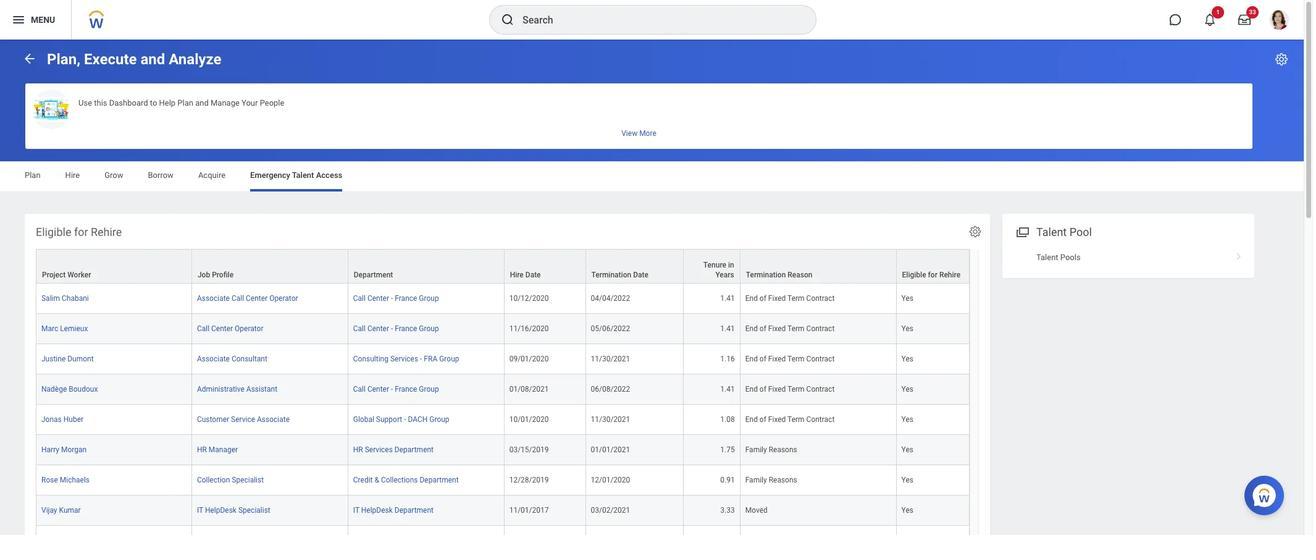 Task type: describe. For each thing, give the bounding box(es) containing it.
33 button
[[1231, 6, 1259, 33]]

0.91
[[721, 476, 735, 485]]

justine dumont link
[[41, 352, 94, 363]]

end for 10/01/2020
[[746, 415, 758, 424]]

term for 09/01/2020
[[788, 355, 805, 363]]

date for hire date
[[526, 271, 541, 279]]

associate for associate call center operator
[[197, 294, 230, 303]]

yes for 01/01/2021
[[902, 446, 914, 454]]

11/16/2020
[[510, 324, 549, 333]]

search image
[[501, 12, 515, 27]]

support
[[376, 415, 402, 424]]

it for it helpdesk specialist
[[197, 506, 203, 515]]

01/08/2021
[[510, 385, 549, 394]]

use this dashboard to help plan and manage your people
[[78, 98, 284, 108]]

term for 10/12/2020
[[788, 294, 805, 303]]

termination reason
[[746, 271, 813, 279]]

center down job profile popup button
[[246, 294, 268, 303]]

of for 10/12/2020
[[760, 294, 767, 303]]

and inside "use this dashboard to help plan and manage your people" button
[[195, 98, 209, 108]]

france for 01/08/2021
[[395, 385, 417, 394]]

5 yes element from the top
[[902, 413, 914, 424]]

end of fixed term contract for 09/01/2020
[[746, 355, 835, 363]]

kumar
[[59, 506, 81, 515]]

contract for 09/01/2020
[[807, 355, 835, 363]]

of for 10/01/2020
[[760, 415, 767, 424]]

specialist inside 'link'
[[238, 506, 270, 515]]

10/01/2020
[[510, 415, 549, 424]]

associate call center operator link
[[197, 292, 298, 303]]

previous page image
[[22, 51, 37, 66]]

of for 09/01/2020
[[760, 355, 767, 363]]

menu banner
[[0, 0, 1304, 40]]

call center operator
[[197, 324, 264, 333]]

center for associate call center operator
[[368, 294, 389, 303]]

for inside popup button
[[928, 271, 938, 279]]

end for 01/08/2021
[[746, 385, 758, 394]]

yes element for 06/08/2022
[[902, 383, 914, 394]]

tenure in years button
[[684, 250, 740, 283]]

borrow
[[148, 171, 174, 180]]

it helpdesk specialist link
[[197, 504, 270, 515]]

people
[[260, 98, 284, 108]]

nadège boudoux link
[[41, 383, 98, 394]]

michaels
[[60, 476, 90, 485]]

call for call center operator
[[353, 324, 366, 333]]

term for 11/16/2020
[[788, 324, 805, 333]]

inbox large image
[[1239, 14, 1251, 26]]

33
[[1250, 9, 1257, 15]]

job profile
[[198, 271, 234, 279]]

0 horizontal spatial plan
[[25, 171, 41, 180]]

hr services department link
[[353, 443, 434, 454]]

hire date button
[[505, 250, 585, 283]]

rose
[[41, 476, 58, 485]]

- up support
[[391, 385, 393, 394]]

row containing jonas huber
[[36, 405, 970, 435]]

of for 11/16/2020
[[760, 324, 767, 333]]

contract for 01/08/2021
[[807, 385, 835, 394]]

3 call center - france group from the top
[[353, 385, 439, 394]]

plan inside button
[[178, 98, 193, 108]]

use
[[78, 98, 92, 108]]

pools
[[1061, 253, 1081, 262]]

it for it helpdesk department
[[353, 506, 360, 515]]

configure eligible for rehire image
[[969, 225, 982, 239]]

fra
[[424, 355, 438, 363]]

emergency
[[250, 171, 290, 180]]

group for 01/08/2021
[[419, 385, 439, 394]]

3 call center - france group link from the top
[[353, 383, 439, 394]]

eligible for rehire button
[[897, 250, 969, 283]]

row containing rose michaels
[[36, 465, 970, 496]]

termination reason button
[[741, 250, 896, 283]]

tenure in years
[[704, 261, 734, 279]]

vijay kumar
[[41, 506, 81, 515]]

nadège
[[41, 385, 67, 394]]

family reasons for 0.91
[[746, 476, 798, 485]]

jonas huber
[[41, 415, 83, 424]]

1 yes element from the top
[[902, 292, 914, 303]]

analyze
[[169, 51, 222, 68]]

menu button
[[0, 0, 71, 40]]

nadège boudoux
[[41, 385, 98, 394]]

hr for hr services department
[[353, 446, 363, 454]]

talent pool
[[1037, 226, 1092, 239]]

06/08/2022
[[591, 385, 630, 394]]

center up the associate consultant link
[[211, 324, 233, 333]]

end for 09/01/2020
[[746, 355, 758, 363]]

1 cell from the left
[[36, 526, 192, 535]]

lemieux
[[60, 324, 88, 333]]

call for associate call center operator
[[353, 294, 366, 303]]

11/01/2017
[[510, 506, 549, 515]]

global support - dach group link
[[353, 413, 450, 424]]

administrative assistant link
[[197, 383, 278, 394]]

group for 10/12/2020
[[419, 294, 439, 303]]

rose michaels
[[41, 476, 90, 485]]

talent pools
[[1037, 253, 1081, 262]]

justify image
[[11, 12, 26, 27]]

customer service associate
[[197, 415, 290, 424]]

eligible inside popup button
[[902, 271, 927, 279]]

- for associate
[[404, 415, 406, 424]]

dach
[[408, 415, 428, 424]]

chabani
[[62, 294, 89, 303]]

global
[[353, 415, 374, 424]]

Search Workday  search field
[[523, 6, 791, 33]]

justine
[[41, 355, 66, 363]]

fixed for 09/01/2020
[[769, 355, 786, 363]]

0 horizontal spatial and
[[141, 51, 165, 68]]

12/28/2019
[[510, 476, 549, 485]]

date for termination date
[[633, 271, 649, 279]]

family for 0.91
[[746, 476, 767, 485]]

operator inside associate call center operator link
[[269, 294, 298, 303]]

yes for 03/02/2021
[[902, 506, 914, 515]]

group for 11/16/2020
[[419, 324, 439, 333]]

collection specialist
[[197, 476, 264, 485]]

vijay
[[41, 506, 57, 515]]

department inside 'popup button'
[[354, 271, 393, 279]]

chevron right image
[[1231, 248, 1248, 261]]

customer service associate link
[[197, 413, 290, 424]]

worker
[[67, 271, 91, 279]]

end of fixed term contract for 10/12/2020
[[746, 294, 835, 303]]

acquire
[[198, 171, 226, 180]]

fixed for 10/12/2020
[[769, 294, 786, 303]]

collection
[[197, 476, 230, 485]]

0 vertical spatial specialist
[[232, 476, 264, 485]]

department button
[[348, 250, 504, 283]]

plan, execute and analyze
[[47, 51, 222, 68]]

1 yes from the top
[[902, 294, 914, 303]]

yes for 12/01/2020
[[902, 476, 914, 485]]

project worker
[[42, 271, 91, 279]]

termination date button
[[586, 250, 684, 283]]

boudoux
[[69, 385, 98, 394]]

row containing justine dumont
[[36, 344, 970, 375]]

helpdesk for department
[[361, 506, 393, 515]]

this
[[94, 98, 107, 108]]

yes element for 03/02/2021
[[902, 504, 914, 515]]

marc lemieux link
[[41, 322, 88, 333]]

administrative
[[197, 385, 245, 394]]

family reasons for 1.75
[[746, 446, 798, 454]]

call center - france group link for center
[[353, 292, 439, 303]]

customer
[[197, 415, 229, 424]]

project
[[42, 271, 66, 279]]

end of fixed term contract for 10/01/2020
[[746, 415, 835, 424]]

credit & collections department link
[[353, 473, 459, 485]]

contract for 11/16/2020
[[807, 324, 835, 333]]

helpdesk for specialist
[[205, 506, 237, 515]]

emergency talent access
[[250, 171, 343, 180]]

global support - dach group
[[353, 415, 450, 424]]

0 vertical spatial for
[[74, 226, 88, 239]]

03/15/2019
[[510, 446, 549, 454]]

row containing nadège boudoux
[[36, 375, 970, 405]]

1.08
[[721, 415, 735, 424]]



Task type: locate. For each thing, give the bounding box(es) containing it.
hr left manager
[[197, 446, 207, 454]]

row containing harry morgan
[[36, 435, 970, 465]]

tenure
[[704, 261, 727, 269]]

harry
[[41, 446, 59, 454]]

project worker button
[[36, 250, 191, 283]]

4 of from the top
[[760, 385, 767, 394]]

consulting services - fra group
[[353, 355, 459, 363]]

1 horizontal spatial operator
[[269, 294, 298, 303]]

manager
[[209, 446, 238, 454]]

talent left access
[[292, 171, 314, 180]]

talent left pools
[[1037, 253, 1059, 262]]

associate call center operator
[[197, 294, 298, 303]]

reasons right 1.75
[[769, 446, 798, 454]]

4 yes from the top
[[902, 385, 914, 394]]

1 end from the top
[[746, 294, 758, 303]]

specialist down collection specialist
[[238, 506, 270, 515]]

12/01/2020
[[591, 476, 630, 485]]

2 helpdesk from the left
[[361, 506, 393, 515]]

services inside consulting services - fra group link
[[390, 355, 418, 363]]

1 vertical spatial hire
[[510, 271, 524, 279]]

termination for termination reason
[[746, 271, 786, 279]]

1 date from the left
[[526, 271, 541, 279]]

helpdesk inside 'link'
[[205, 506, 237, 515]]

term for 01/08/2021
[[788, 385, 805, 394]]

2 1.41 from the top
[[721, 324, 735, 333]]

end of fixed term contract
[[746, 294, 835, 303], [746, 324, 835, 333], [746, 355, 835, 363], [746, 385, 835, 394], [746, 415, 835, 424]]

1 vertical spatial plan
[[25, 171, 41, 180]]

group up fra
[[419, 324, 439, 333]]

0 vertical spatial reasons
[[769, 446, 798, 454]]

fixed for 01/08/2021
[[769, 385, 786, 394]]

specialist
[[232, 476, 264, 485], [238, 506, 270, 515]]

harry morgan
[[41, 446, 87, 454]]

0 vertical spatial talent
[[292, 171, 314, 180]]

2 of from the top
[[760, 324, 767, 333]]

- for operator
[[391, 324, 393, 333]]

1 term from the top
[[788, 294, 805, 303]]

center up consulting
[[368, 324, 389, 333]]

2 date from the left
[[633, 271, 649, 279]]

yes for 05/06/2022
[[902, 324, 914, 333]]

contract for 10/12/2020
[[807, 294, 835, 303]]

talent for talent pools
[[1037, 253, 1059, 262]]

1 horizontal spatial plan
[[178, 98, 193, 108]]

access
[[316, 171, 343, 180]]

- left fra
[[420, 355, 422, 363]]

hire date
[[510, 271, 541, 279]]

it down credit at bottom left
[[353, 506, 360, 515]]

2 termination from the left
[[746, 271, 786, 279]]

hire left grow
[[65, 171, 80, 180]]

notifications large image
[[1204, 14, 1217, 26]]

2 vertical spatial talent
[[1037, 253, 1059, 262]]

credit
[[353, 476, 373, 485]]

talent for talent pool
[[1037, 226, 1067, 239]]

associate right service
[[257, 415, 290, 424]]

it
[[197, 506, 203, 515], [353, 506, 360, 515]]

1.75
[[721, 446, 735, 454]]

call center - france group up global support - dach group link
[[353, 385, 439, 394]]

morgan
[[61, 446, 87, 454]]

1 fixed from the top
[[769, 294, 786, 303]]

services inside hr services department link
[[365, 446, 393, 454]]

0 horizontal spatial eligible
[[36, 226, 71, 239]]

2 term from the top
[[788, 324, 805, 333]]

france
[[395, 294, 417, 303], [395, 324, 417, 333], [395, 385, 417, 394]]

1 vertical spatial 1.41
[[721, 324, 735, 333]]

configure this page image
[[1275, 52, 1290, 67]]

france up consulting services - fra group link
[[395, 324, 417, 333]]

3 cell from the left
[[348, 526, 505, 535]]

1 family from the top
[[746, 446, 767, 454]]

1 horizontal spatial hire
[[510, 271, 524, 279]]

4 term from the top
[[788, 385, 805, 394]]

menu group image
[[1014, 223, 1031, 240]]

reasons right 0.91
[[769, 476, 798, 485]]

fixed for 11/16/2020
[[769, 324, 786, 333]]

5 fixed from the top
[[769, 415, 786, 424]]

1 helpdesk from the left
[[205, 506, 237, 515]]

services left fra
[[390, 355, 418, 363]]

row up 09/01/2020 on the bottom left
[[36, 314, 970, 344]]

1 horizontal spatial helpdesk
[[361, 506, 393, 515]]

fixed for 10/01/2020
[[769, 415, 786, 424]]

3 yes from the top
[[902, 355, 914, 363]]

associate down job profile
[[197, 294, 230, 303]]

9 row from the top
[[36, 496, 970, 526]]

helpdesk down the &
[[361, 506, 393, 515]]

1 vertical spatial call center - france group link
[[353, 322, 439, 333]]

jonas huber link
[[41, 413, 83, 424]]

1 horizontal spatial hr
[[353, 446, 363, 454]]

group down fra
[[419, 385, 439, 394]]

row down 11/01/2017
[[36, 526, 970, 535]]

4 row from the top
[[36, 344, 970, 375]]

1 vertical spatial family
[[746, 476, 767, 485]]

operator up consultant at the bottom left of the page
[[235, 324, 264, 333]]

france for 10/12/2020
[[395, 294, 417, 303]]

1 call center - france group link from the top
[[353, 292, 439, 303]]

6 row from the top
[[36, 405, 970, 435]]

service
[[231, 415, 255, 424]]

call center - france group link up consulting services - fra group link
[[353, 322, 439, 333]]

services up the &
[[365, 446, 393, 454]]

0 horizontal spatial operator
[[235, 324, 264, 333]]

plan, execute and analyze main content
[[0, 40, 1304, 535]]

1 vertical spatial talent
[[1037, 226, 1067, 239]]

row
[[36, 249, 970, 284], [36, 284, 970, 314], [36, 314, 970, 344], [36, 344, 970, 375], [36, 375, 970, 405], [36, 405, 970, 435], [36, 435, 970, 465], [36, 465, 970, 496], [36, 496, 970, 526], [36, 526, 970, 535]]

end of fixed term contract for 01/08/2021
[[746, 385, 835, 394]]

1 vertical spatial services
[[365, 446, 393, 454]]

&
[[375, 476, 379, 485]]

0 vertical spatial operator
[[269, 294, 298, 303]]

3 of from the top
[[760, 355, 767, 363]]

0 vertical spatial plan
[[178, 98, 193, 108]]

0 vertical spatial services
[[390, 355, 418, 363]]

family reasons up moved
[[746, 476, 798, 485]]

call center - france group for operator
[[353, 324, 439, 333]]

3 row from the top
[[36, 314, 970, 344]]

helpdesk down the collection
[[205, 506, 237, 515]]

3 1.41 from the top
[[721, 385, 735, 394]]

date
[[526, 271, 541, 279], [633, 271, 649, 279]]

eligible for rehire element
[[25, 214, 990, 535]]

4 end from the top
[[746, 385, 758, 394]]

7 yes from the top
[[902, 476, 914, 485]]

11/30/2021 up 01/01/2021
[[591, 415, 630, 424]]

grow
[[105, 171, 123, 180]]

2 end of fixed term contract from the top
[[746, 324, 835, 333]]

call for administrative assistant
[[353, 385, 366, 394]]

1 vertical spatial specialist
[[238, 506, 270, 515]]

1 vertical spatial for
[[928, 271, 938, 279]]

center for administrative assistant
[[368, 385, 389, 394]]

jonas
[[41, 415, 62, 424]]

to
[[150, 98, 157, 108]]

6 yes element from the top
[[902, 443, 914, 454]]

0 horizontal spatial eligible for rehire
[[36, 226, 122, 239]]

5 row from the top
[[36, 375, 970, 405]]

1 termination from the left
[[592, 271, 632, 279]]

associate up administrative
[[197, 355, 230, 363]]

collection specialist link
[[197, 473, 264, 485]]

0 vertical spatial 11/30/2021
[[591, 355, 630, 363]]

center
[[246, 294, 268, 303], [368, 294, 389, 303], [211, 324, 233, 333], [368, 324, 389, 333], [368, 385, 389, 394]]

1 horizontal spatial it
[[353, 506, 360, 515]]

7 row from the top
[[36, 435, 970, 465]]

yes element for 05/06/2022
[[902, 322, 914, 333]]

5 end from the top
[[746, 415, 758, 424]]

1 vertical spatial and
[[195, 98, 209, 108]]

10 row from the top
[[36, 526, 970, 535]]

3 france from the top
[[395, 385, 417, 394]]

1 vertical spatial france
[[395, 324, 417, 333]]

1 row from the top
[[36, 249, 970, 284]]

yes element for 11/30/2021
[[902, 352, 914, 363]]

2 yes from the top
[[902, 324, 914, 333]]

1 of from the top
[[760, 294, 767, 303]]

family
[[746, 446, 767, 454], [746, 476, 767, 485]]

2 family from the top
[[746, 476, 767, 485]]

1 1.41 from the top
[[721, 294, 735, 303]]

1 vertical spatial rehire
[[940, 271, 961, 279]]

01/01/2021
[[591, 446, 630, 454]]

yes element for 12/01/2020
[[902, 473, 914, 485]]

0 vertical spatial and
[[141, 51, 165, 68]]

reasons for 0.91
[[769, 476, 798, 485]]

eligible
[[36, 226, 71, 239], [902, 271, 927, 279]]

1 horizontal spatial rehire
[[940, 271, 961, 279]]

it helpdesk department
[[353, 506, 434, 515]]

of for 01/08/2021
[[760, 385, 767, 394]]

and left manage
[[195, 98, 209, 108]]

0 horizontal spatial termination
[[592, 271, 632, 279]]

row up 11/01/2017
[[36, 465, 970, 496]]

talent up talent pools
[[1037, 226, 1067, 239]]

cell
[[36, 526, 192, 535], [192, 526, 348, 535], [348, 526, 505, 535], [505, 526, 586, 535], [586, 526, 684, 535], [684, 526, 741, 535], [741, 526, 897, 535], [897, 526, 970, 535]]

2 cell from the left
[[192, 526, 348, 535]]

salim chabani
[[41, 294, 89, 303]]

8 yes from the top
[[902, 506, 914, 515]]

center down consulting
[[368, 385, 389, 394]]

yes for 11/30/2021
[[902, 355, 914, 363]]

0 vertical spatial associate
[[197, 294, 230, 303]]

hr up credit at bottom left
[[353, 446, 363, 454]]

group right fra
[[439, 355, 459, 363]]

row containing vijay kumar
[[36, 496, 970, 526]]

2 11/30/2021 from the top
[[591, 415, 630, 424]]

call
[[232, 294, 244, 303], [353, 294, 366, 303], [197, 324, 210, 333], [353, 324, 366, 333], [353, 385, 366, 394]]

family right 0.91
[[746, 476, 767, 485]]

8 row from the top
[[36, 465, 970, 496]]

4 yes element from the top
[[902, 383, 914, 394]]

services for hr
[[365, 446, 393, 454]]

4 cell from the left
[[505, 526, 586, 535]]

6 cell from the left
[[684, 526, 741, 535]]

family reasons right 1.75
[[746, 446, 798, 454]]

11/30/2021 for 10/01/2020
[[591, 415, 630, 424]]

family right 1.75
[[746, 446, 767, 454]]

7 yes element from the top
[[902, 473, 914, 485]]

1 france from the top
[[395, 294, 417, 303]]

call center - france group link down department 'popup button'
[[353, 292, 439, 303]]

years
[[716, 271, 734, 279]]

rehire inside popup button
[[940, 271, 961, 279]]

in
[[728, 261, 734, 269]]

1.41 up 1.08
[[721, 385, 735, 394]]

talent pools link
[[1003, 245, 1255, 270]]

and
[[141, 51, 165, 68], [195, 98, 209, 108]]

termination date
[[592, 271, 649, 279]]

2 vertical spatial call center - france group
[[353, 385, 439, 394]]

2 row from the top
[[36, 284, 970, 314]]

0 horizontal spatial date
[[526, 271, 541, 279]]

center down department 'popup button'
[[368, 294, 389, 303]]

end of fixed term contract for 11/16/2020
[[746, 324, 835, 333]]

3 contract from the top
[[807, 355, 835, 363]]

2 vertical spatial france
[[395, 385, 417, 394]]

2 call center - france group from the top
[[353, 324, 439, 333]]

0 vertical spatial 1.41
[[721, 294, 735, 303]]

3 end of fixed term contract from the top
[[746, 355, 835, 363]]

2 reasons from the top
[[769, 476, 798, 485]]

1 vertical spatial operator
[[235, 324, 264, 333]]

it helpdesk specialist
[[197, 506, 270, 515]]

call center operator link
[[197, 322, 264, 333]]

1 horizontal spatial date
[[633, 271, 649, 279]]

2 vertical spatial call center - france group link
[[353, 383, 439, 394]]

france up global support - dach group link
[[395, 385, 417, 394]]

2 yes element from the top
[[902, 322, 914, 333]]

05/06/2022
[[591, 324, 630, 333]]

harry morgan link
[[41, 443, 87, 454]]

1 hr from the left
[[197, 446, 207, 454]]

end
[[746, 294, 758, 303], [746, 324, 758, 333], [746, 355, 758, 363], [746, 385, 758, 394], [746, 415, 758, 424]]

call center - france group link up global support - dach group link
[[353, 383, 439, 394]]

row containing salim chabani
[[36, 284, 970, 314]]

group down department 'popup button'
[[419, 294, 439, 303]]

4 contract from the top
[[807, 385, 835, 394]]

hire inside popup button
[[510, 271, 524, 279]]

end for 11/16/2020
[[746, 324, 758, 333]]

1 end of fixed term contract from the top
[[746, 294, 835, 303]]

1 vertical spatial associate
[[197, 355, 230, 363]]

your
[[242, 98, 258, 108]]

2 end from the top
[[746, 324, 758, 333]]

1 horizontal spatial eligible for rehire
[[902, 271, 961, 279]]

row containing marc lemieux
[[36, 314, 970, 344]]

justine dumont
[[41, 355, 94, 363]]

termination inside "popup button"
[[592, 271, 632, 279]]

5 of from the top
[[760, 415, 767, 424]]

0 vertical spatial family reasons
[[746, 446, 798, 454]]

1 vertical spatial 11/30/2021
[[591, 415, 630, 424]]

hire for hire
[[65, 171, 80, 180]]

date inside "termination date" "popup button"
[[633, 271, 649, 279]]

0 vertical spatial call center - france group link
[[353, 292, 439, 303]]

1 horizontal spatial eligible
[[902, 271, 927, 279]]

0 vertical spatial call center - france group
[[353, 294, 439, 303]]

term
[[788, 294, 805, 303], [788, 324, 805, 333], [788, 355, 805, 363], [788, 385, 805, 394], [788, 415, 805, 424]]

administrative assistant
[[197, 385, 278, 394]]

09/01/2020
[[510, 355, 549, 363]]

tab list containing plan
[[12, 162, 1292, 192]]

0 horizontal spatial it
[[197, 506, 203, 515]]

family for 1.75
[[746, 446, 767, 454]]

rose michaels link
[[41, 473, 90, 485]]

0 horizontal spatial hr
[[197, 446, 207, 454]]

1 horizontal spatial termination
[[746, 271, 786, 279]]

row containing tenure in years
[[36, 249, 970, 284]]

04/04/2022
[[591, 294, 630, 303]]

yes
[[902, 294, 914, 303], [902, 324, 914, 333], [902, 355, 914, 363], [902, 385, 914, 394], [902, 415, 914, 424], [902, 446, 914, 454], [902, 476, 914, 485], [902, 506, 914, 515]]

services for consulting
[[390, 355, 418, 363]]

1 it from the left
[[197, 506, 203, 515]]

france for 11/16/2020
[[395, 324, 417, 333]]

1 horizontal spatial for
[[928, 271, 938, 279]]

reasons for 1.75
[[769, 446, 798, 454]]

assistant
[[246, 385, 278, 394]]

8 cell from the left
[[897, 526, 970, 535]]

0 vertical spatial family
[[746, 446, 767, 454]]

6 yes from the top
[[902, 446, 914, 454]]

11/30/2021 down 05/06/2022
[[591, 355, 630, 363]]

row up 03/15/2019
[[36, 405, 970, 435]]

salim
[[41, 294, 60, 303]]

1.41 up 1.16
[[721, 324, 735, 333]]

2 hr from the left
[[353, 446, 363, 454]]

1 reasons from the top
[[769, 446, 798, 454]]

row up "01/08/2021"
[[36, 344, 970, 375]]

hr services department
[[353, 446, 434, 454]]

1 vertical spatial reasons
[[769, 476, 798, 485]]

yes element
[[902, 292, 914, 303], [902, 322, 914, 333], [902, 352, 914, 363], [902, 383, 914, 394], [902, 413, 914, 424], [902, 443, 914, 454], [902, 473, 914, 485], [902, 504, 914, 515]]

1.41 for 06/08/2022
[[721, 385, 735, 394]]

call center - france group down department 'popup button'
[[353, 294, 439, 303]]

profile logan mcneil image
[[1270, 10, 1290, 32]]

associate
[[197, 294, 230, 303], [197, 355, 230, 363], [257, 415, 290, 424]]

5 cell from the left
[[586, 526, 684, 535]]

call center - france group up consulting services - fra group link
[[353, 324, 439, 333]]

pool
[[1070, 226, 1092, 239]]

0 vertical spatial rehire
[[91, 226, 122, 239]]

- left dach
[[404, 415, 406, 424]]

5 end of fixed term contract from the top
[[746, 415, 835, 424]]

call center - france group for center
[[353, 294, 439, 303]]

2 contract from the top
[[807, 324, 835, 333]]

row up 10/01/2020
[[36, 375, 970, 405]]

end for 10/12/2020
[[746, 294, 758, 303]]

11/30/2021 for 09/01/2020
[[591, 355, 630, 363]]

contract
[[807, 294, 835, 303], [807, 324, 835, 333], [807, 355, 835, 363], [807, 385, 835, 394], [807, 415, 835, 424]]

row down hire date
[[36, 284, 970, 314]]

1 11/30/2021 from the top
[[591, 355, 630, 363]]

eligible for rehire inside popup button
[[902, 271, 961, 279]]

0 horizontal spatial helpdesk
[[205, 506, 237, 515]]

1 call center - france group from the top
[[353, 294, 439, 303]]

8 yes element from the top
[[902, 504, 914, 515]]

0 horizontal spatial hire
[[65, 171, 80, 180]]

3 term from the top
[[788, 355, 805, 363]]

3 yes element from the top
[[902, 352, 914, 363]]

of
[[760, 294, 767, 303], [760, 324, 767, 333], [760, 355, 767, 363], [760, 385, 767, 394], [760, 415, 767, 424]]

it inside 'link'
[[197, 506, 203, 515]]

term for 10/01/2020
[[788, 415, 805, 424]]

group for 09/01/2020
[[439, 355, 459, 363]]

hr for hr manager
[[197, 446, 207, 454]]

consulting
[[353, 355, 389, 363]]

yes element for 01/01/2021
[[902, 443, 914, 454]]

yes for 06/08/2022
[[902, 385, 914, 394]]

1.41 down years
[[721, 294, 735, 303]]

manage
[[211, 98, 240, 108]]

reasons
[[769, 446, 798, 454], [769, 476, 798, 485]]

1 vertical spatial eligible for rehire
[[902, 271, 961, 279]]

it down the collection
[[197, 506, 203, 515]]

operator down job profile popup button
[[269, 294, 298, 303]]

huber
[[63, 415, 83, 424]]

3.33
[[721, 506, 735, 515]]

termination up 04/04/2022
[[592, 271, 632, 279]]

termination for termination date
[[592, 271, 632, 279]]

- for center
[[391, 294, 393, 303]]

tab list inside plan, execute and analyze main content
[[12, 162, 1292, 192]]

2 family reasons from the top
[[746, 476, 798, 485]]

termination left the reason
[[746, 271, 786, 279]]

2 france from the top
[[395, 324, 417, 333]]

2 fixed from the top
[[769, 324, 786, 333]]

tab list
[[12, 162, 1292, 192]]

france down department 'popup button'
[[395, 294, 417, 303]]

1 vertical spatial eligible
[[902, 271, 927, 279]]

2 vertical spatial 1.41
[[721, 385, 735, 394]]

row up "12/28/2019"
[[36, 435, 970, 465]]

3 fixed from the top
[[769, 355, 786, 363]]

collections
[[381, 476, 418, 485]]

1.41 for 05/06/2022
[[721, 324, 735, 333]]

0 vertical spatial eligible for rehire
[[36, 226, 122, 239]]

7 cell from the left
[[741, 526, 897, 535]]

4 fixed from the top
[[769, 385, 786, 394]]

center for call center operator
[[368, 324, 389, 333]]

4 end of fixed term contract from the top
[[746, 385, 835, 394]]

plan
[[178, 98, 193, 108], [25, 171, 41, 180]]

3 end from the top
[[746, 355, 758, 363]]

salim chabani link
[[41, 292, 89, 303]]

for
[[74, 226, 88, 239], [928, 271, 938, 279]]

1 contract from the top
[[807, 294, 835, 303]]

5 term from the top
[[788, 415, 805, 424]]

2 it from the left
[[353, 506, 360, 515]]

0 horizontal spatial rehire
[[91, 226, 122, 239]]

and left analyze
[[141, 51, 165, 68]]

1
[[1217, 9, 1220, 15]]

associate for associate consultant
[[197, 355, 230, 363]]

call center - france group link for operator
[[353, 322, 439, 333]]

consulting services - fra group link
[[353, 352, 459, 363]]

hire up 10/12/2020
[[510, 271, 524, 279]]

1 vertical spatial family reasons
[[746, 476, 798, 485]]

termination inside popup button
[[746, 271, 786, 279]]

5 yes from the top
[[902, 415, 914, 424]]

operator inside call center operator link
[[235, 324, 264, 333]]

1 vertical spatial call center - france group
[[353, 324, 439, 333]]

associate consultant link
[[197, 352, 267, 363]]

1.41 for 04/04/2022
[[721, 294, 735, 303]]

hire for hire date
[[510, 271, 524, 279]]

1 family reasons from the top
[[746, 446, 798, 454]]

profile
[[212, 271, 234, 279]]

- down department 'popup button'
[[391, 294, 393, 303]]

vijay kumar link
[[41, 504, 81, 515]]

0 vertical spatial eligible
[[36, 226, 71, 239]]

operator
[[269, 294, 298, 303], [235, 324, 264, 333]]

2 vertical spatial associate
[[257, 415, 290, 424]]

group
[[419, 294, 439, 303], [419, 324, 439, 333], [439, 355, 459, 363], [419, 385, 439, 394], [430, 415, 450, 424]]

help
[[159, 98, 176, 108]]

row up 10/12/2020
[[36, 249, 970, 284]]

group for 10/01/2020
[[430, 415, 450, 424]]

0 vertical spatial france
[[395, 294, 417, 303]]

date inside the hire date popup button
[[526, 271, 541, 279]]

row down "12/28/2019"
[[36, 496, 970, 526]]

5 contract from the top
[[807, 415, 835, 424]]

0 horizontal spatial for
[[74, 226, 88, 239]]

1 horizontal spatial and
[[195, 98, 209, 108]]

2 call center - france group link from the top
[[353, 322, 439, 333]]

specialist up it helpdesk specialist 'link' at the bottom left
[[232, 476, 264, 485]]

0 vertical spatial hire
[[65, 171, 80, 180]]

group right dach
[[430, 415, 450, 424]]

contract for 10/01/2020
[[807, 415, 835, 424]]

- up consulting services - fra group link
[[391, 324, 393, 333]]



Task type: vqa. For each thing, say whether or not it's contained in the screenshot.


